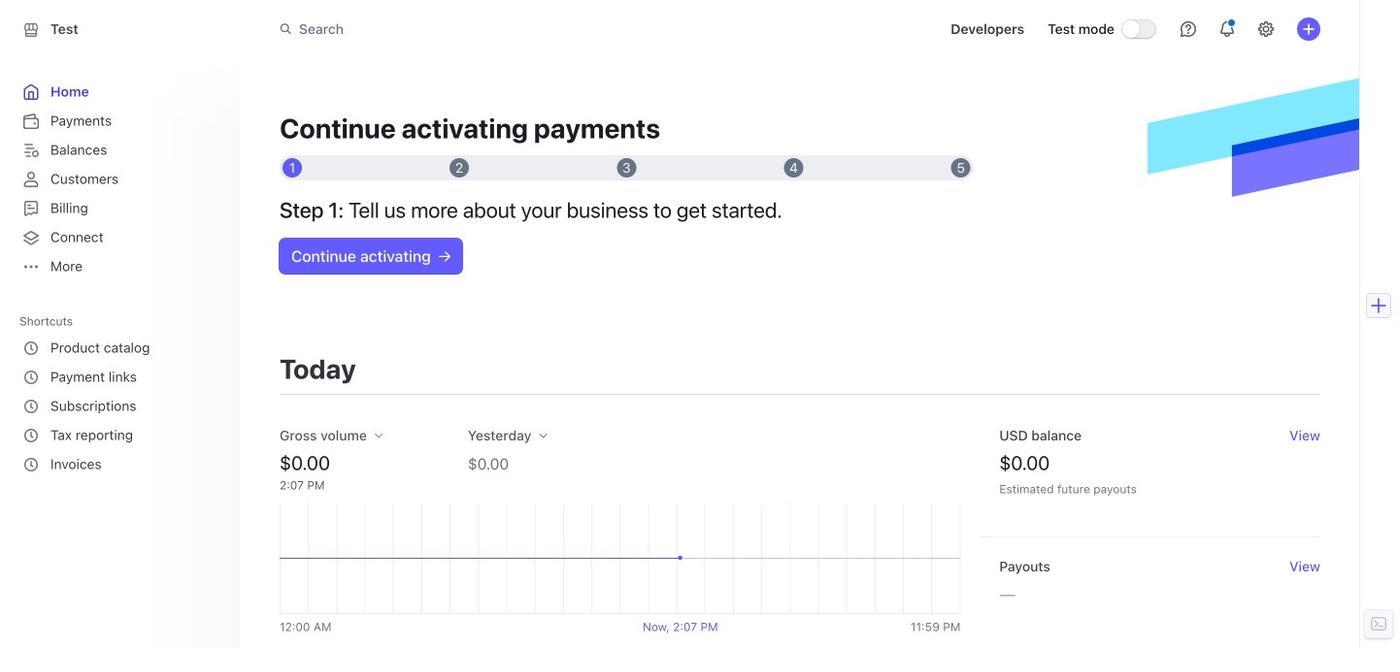 Task type: locate. For each thing, give the bounding box(es) containing it.
help image
[[1181, 21, 1197, 37]]

Search text field
[[268, 11, 816, 47]]

settings image
[[1259, 21, 1274, 37]]

2 shortcuts element from the top
[[19, 334, 221, 480]]

manage shortcuts image
[[206, 316, 218, 327]]

svg image
[[439, 251, 450, 263]]

shortcuts element
[[19, 308, 225, 480], [19, 334, 221, 480]]

figure
[[280, 504, 961, 615], [280, 504, 961, 615]]

notifications image
[[1220, 21, 1236, 37]]

None search field
[[268, 11, 816, 47]]



Task type: vqa. For each thing, say whether or not it's contained in the screenshot.
Date
no



Task type: describe. For each thing, give the bounding box(es) containing it.
Test mode checkbox
[[1123, 20, 1156, 38]]

core navigation links element
[[19, 78, 221, 282]]

1 shortcuts element from the top
[[19, 308, 225, 480]]



